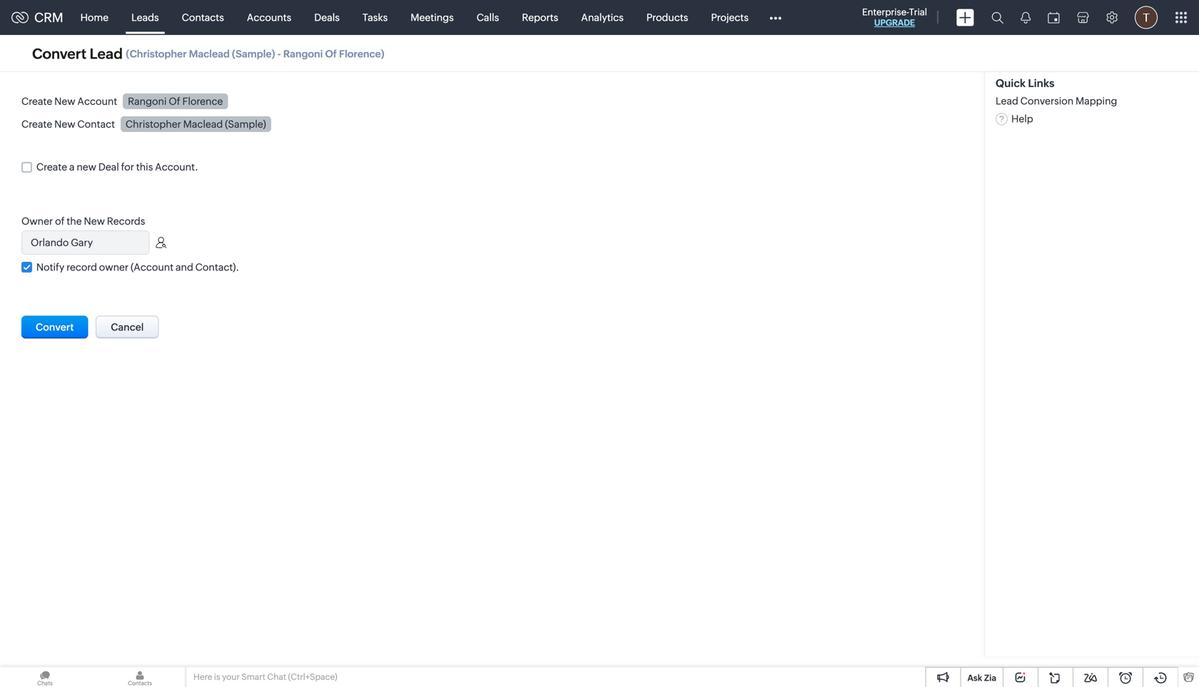 Task type: vqa. For each thing, say whether or not it's contained in the screenshot.
control
no



Task type: describe. For each thing, give the bounding box(es) containing it.
meetings link
[[399, 0, 465, 35]]

signals image
[[1021, 11, 1031, 24]]

(sample) inside the "convert lead ( christopher maclead (sample) - rangoni of florence )"
[[232, 48, 275, 59]]

the
[[67, 216, 82, 227]]

a
[[69, 161, 75, 173]]

tasks link
[[351, 0, 399, 35]]

of inside the "convert lead ( christopher maclead (sample) - rangoni of florence )"
[[325, 48, 337, 59]]

new
[[77, 161, 96, 173]]

links
[[1028, 77, 1054, 89]]

here
[[193, 672, 212, 682]]

tasks
[[362, 12, 388, 23]]

deals
[[314, 12, 340, 23]]

owner of the new records
[[21, 216, 145, 227]]

convert lead ( christopher maclead (sample) - rangoni of florence )
[[32, 46, 384, 62]]

convert for convert
[[36, 321, 74, 333]]

(
[[126, 48, 130, 59]]

your
[[222, 672, 240, 682]]

1 vertical spatial of
[[169, 95, 180, 107]]

conversion
[[1020, 95, 1074, 107]]

quick links lead conversion mapping help
[[996, 77, 1117, 124]]

contacts image
[[95, 667, 185, 687]]

enterprise-trial upgrade
[[862, 7, 927, 27]]

lead inside quick links lead conversion mapping help
[[996, 95, 1018, 107]]

ask zia
[[967, 673, 996, 683]]

ask
[[967, 673, 982, 683]]

quick
[[996, 77, 1026, 89]]

crm link
[[11, 10, 63, 25]]

calendar image
[[1048, 12, 1060, 23]]

deals link
[[303, 0, 351, 35]]

help link
[[996, 113, 1033, 124]]

and
[[176, 262, 193, 273]]

create menu element
[[948, 0, 983, 35]]

rangoni inside the "convert lead ( christopher maclead (sample) - rangoni of florence )"
[[283, 48, 323, 59]]

is
[[214, 672, 220, 682]]

maclead inside the "convert lead ( christopher maclead (sample) - rangoni of florence )"
[[189, 48, 230, 59]]

enterprise-
[[862, 7, 909, 17]]

notify record owner (account and contact).
[[36, 262, 239, 273]]

search image
[[991, 11, 1003, 24]]

1 vertical spatial rangoni
[[128, 95, 167, 107]]

-
[[277, 48, 281, 59]]

notify
[[36, 262, 64, 273]]

christopher maclead (sample)
[[126, 118, 266, 130]]

christopher inside the "convert lead ( christopher maclead (sample) - rangoni of florence )"
[[130, 48, 187, 59]]

accounts
[[247, 12, 291, 23]]

Other Modules field
[[760, 6, 791, 29]]

for
[[121, 161, 134, 173]]

products
[[646, 12, 688, 23]]

1 vertical spatial maclead
[[183, 118, 223, 130]]

reports link
[[510, 0, 570, 35]]

accounts link
[[235, 0, 303, 35]]

projects link
[[700, 0, 760, 35]]

profile element
[[1126, 0, 1166, 35]]

1 vertical spatial (sample)
[[225, 118, 266, 130]]

mapping
[[1076, 95, 1117, 107]]

chat
[[267, 672, 286, 682]]

of
[[55, 216, 65, 227]]

new for contact
[[54, 118, 75, 130]]

leads link
[[120, 0, 170, 35]]

search element
[[983, 0, 1012, 35]]



Task type: locate. For each thing, give the bounding box(es) containing it.
deal
[[98, 161, 119, 173]]

rangoni of florence
[[128, 95, 223, 107]]

profile image
[[1135, 6, 1158, 29]]

new for account
[[54, 95, 75, 107]]

leads
[[131, 12, 159, 23]]

0 vertical spatial maclead
[[189, 48, 230, 59]]

owner
[[21, 216, 53, 227]]

products link
[[635, 0, 700, 35]]

owner
[[99, 262, 129, 273]]

here is your smart chat (ctrl+space)
[[193, 672, 337, 682]]

0 vertical spatial create
[[21, 95, 52, 107]]

meetings
[[411, 12, 454, 23]]

cancel button
[[96, 316, 159, 339]]

contact).
[[195, 262, 239, 273]]

rangoni right account
[[128, 95, 167, 107]]

1 horizontal spatial rangoni
[[283, 48, 323, 59]]

0 vertical spatial florence
[[339, 48, 381, 59]]

1 vertical spatial lead
[[996, 95, 1018, 107]]

rangoni
[[283, 48, 323, 59], [128, 95, 167, 107]]

0 horizontal spatial rangoni
[[128, 95, 167, 107]]

calls link
[[465, 0, 510, 35]]

lead down "quick"
[[996, 95, 1018, 107]]

florence inside the "convert lead ( christopher maclead (sample) - rangoni of florence )"
[[339, 48, 381, 59]]

logo image
[[11, 12, 29, 23]]

1 vertical spatial new
[[54, 118, 75, 130]]

record
[[67, 262, 97, 273]]

1 vertical spatial florence
[[182, 95, 223, 107]]

records
[[107, 216, 145, 227]]

new up create new contact
[[54, 95, 75, 107]]

trial
[[909, 7, 927, 17]]

florence up christopher maclead (sample)
[[182, 95, 223, 107]]

zia
[[984, 673, 996, 683]]

chats image
[[0, 667, 90, 687]]

home
[[80, 12, 109, 23]]

account.
[[155, 161, 198, 173]]

2 vertical spatial new
[[84, 216, 105, 227]]

maclead
[[189, 48, 230, 59], [183, 118, 223, 130]]

1 vertical spatial christopher
[[126, 118, 181, 130]]

account
[[77, 95, 117, 107]]

create down create new account
[[21, 118, 52, 130]]

contacts link
[[170, 0, 235, 35]]

contact
[[77, 118, 115, 130]]

rangoni right -
[[283, 48, 323, 59]]

florence down tasks
[[339, 48, 381, 59]]

this
[[136, 161, 153, 173]]

convert down notify
[[36, 321, 74, 333]]

florence
[[339, 48, 381, 59], [182, 95, 223, 107]]

create new account
[[21, 95, 117, 107]]

0 vertical spatial lead
[[90, 46, 123, 62]]

create left a
[[36, 161, 67, 173]]

maclead down rangoni of florence
[[183, 118, 223, 130]]

1 vertical spatial convert
[[36, 321, 74, 333]]

of up christopher maclead (sample)
[[169, 95, 180, 107]]

lead left (
[[90, 46, 123, 62]]

1 horizontal spatial florence
[[339, 48, 381, 59]]

analytics
[[581, 12, 624, 23]]

convert
[[32, 46, 86, 62], [36, 321, 74, 333]]

1 horizontal spatial of
[[325, 48, 337, 59]]

0 horizontal spatial of
[[169, 95, 180, 107]]

(account
[[131, 262, 174, 273]]

convert for convert lead ( christopher maclead (sample) - rangoni of florence )
[[32, 46, 86, 62]]

home link
[[69, 0, 120, 35]]

convert button
[[21, 316, 88, 339]]

new
[[54, 95, 75, 107], [54, 118, 75, 130], [84, 216, 105, 227]]

lead
[[90, 46, 123, 62], [996, 95, 1018, 107]]

new right the
[[84, 216, 105, 227]]

analytics link
[[570, 0, 635, 35]]

(sample)
[[232, 48, 275, 59], [225, 118, 266, 130]]

0 horizontal spatial florence
[[182, 95, 223, 107]]

0 vertical spatial rangoni
[[283, 48, 323, 59]]

projects
[[711, 12, 749, 23]]

crm
[[34, 10, 63, 25]]

0 vertical spatial new
[[54, 95, 75, 107]]

reports
[[522, 12, 558, 23]]

(ctrl+space)
[[288, 672, 337, 682]]

cancel
[[111, 321, 144, 333]]

help
[[1011, 113, 1033, 124]]

christopher
[[130, 48, 187, 59], [126, 118, 181, 130]]

create new contact
[[21, 118, 115, 130]]

new down create new account
[[54, 118, 75, 130]]

0 vertical spatial (sample)
[[232, 48, 275, 59]]

0 vertical spatial christopher
[[130, 48, 187, 59]]

1 vertical spatial create
[[21, 118, 52, 130]]

create menu image
[[956, 9, 974, 26]]

None text field
[[22, 231, 149, 254]]

upgrade
[[874, 18, 915, 27]]

calls
[[477, 12, 499, 23]]

create up create new contact
[[21, 95, 52, 107]]

0 horizontal spatial lead
[[90, 46, 123, 62]]

christopher down rangoni of florence
[[126, 118, 181, 130]]

2 vertical spatial create
[[36, 161, 67, 173]]

convert down the crm
[[32, 46, 86, 62]]

create
[[21, 95, 52, 107], [21, 118, 52, 130], [36, 161, 67, 173]]

contacts
[[182, 12, 224, 23]]

maclead down contacts
[[189, 48, 230, 59]]

create for create new contact
[[21, 118, 52, 130]]

1 horizontal spatial lead
[[996, 95, 1018, 107]]

create for create a new deal for this account.
[[36, 161, 67, 173]]

of
[[325, 48, 337, 59], [169, 95, 180, 107]]

christopher down the leads
[[130, 48, 187, 59]]

smart
[[241, 672, 265, 682]]

0 vertical spatial convert
[[32, 46, 86, 62]]

create a new deal for this account.
[[36, 161, 198, 173]]

signals element
[[1012, 0, 1039, 35]]

lead conversion mapping link
[[996, 95, 1117, 107]]

of down the deals link
[[325, 48, 337, 59]]

0 vertical spatial of
[[325, 48, 337, 59]]

create for create new account
[[21, 95, 52, 107]]

)
[[381, 48, 384, 59]]

convert inside button
[[36, 321, 74, 333]]



